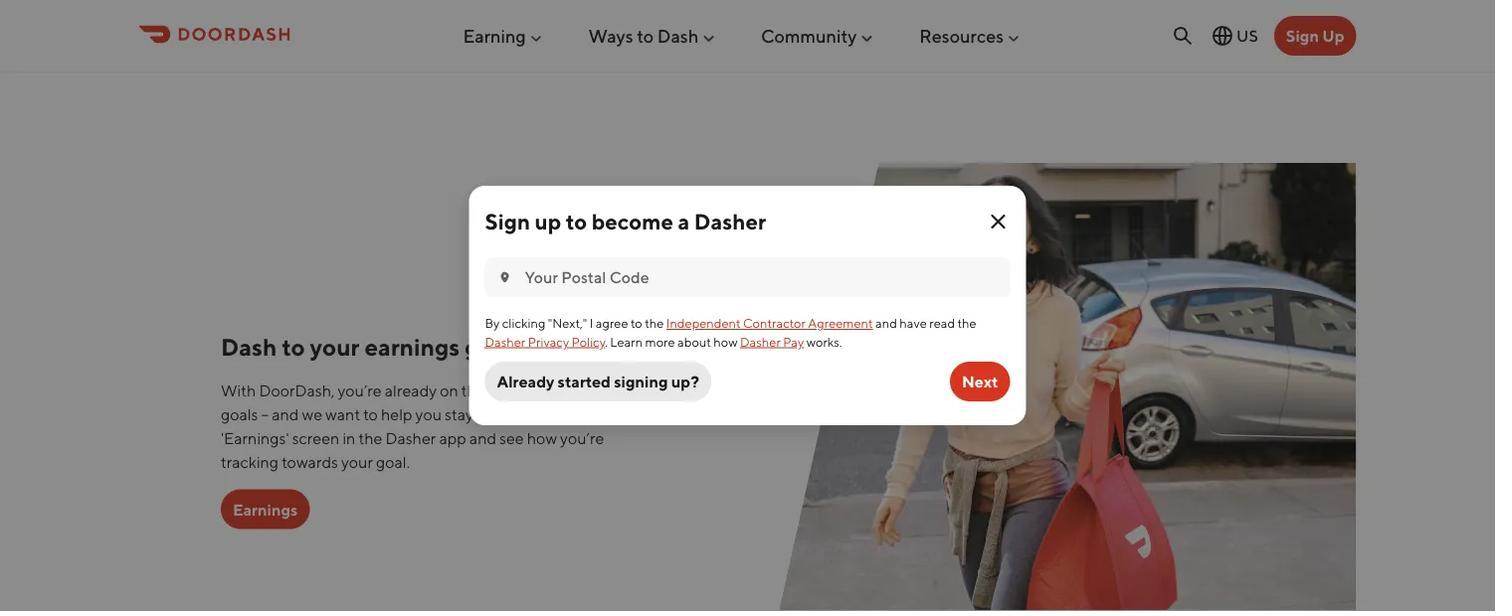 Task type: describe. For each thing, give the bounding box(es) containing it.
1 vertical spatial your
[[613, 381, 644, 400]]

1 vertical spatial you're
[[560, 429, 604, 448]]

read
[[929, 316, 955, 331]]

how inside by clicking "next," i agree to the independent contractor agreement and have read the dasher privacy policy . learn more about how dasher pay works.
[[714, 334, 738, 350]]

you
[[415, 405, 442, 424]]

by clicking "next," i agree to the independent contractor agreement and have read the dasher privacy policy . learn more about how dasher pay works.
[[485, 316, 977, 350]]

'earnings'
[[221, 429, 289, 448]]

globe line button
[[1211, 18, 1258, 54]]

signing
[[614, 372, 668, 391]]

already
[[497, 372, 554, 391]]

next button
[[950, 362, 1010, 402]]

goals inside with doordash, you're already on the road to achieving your goals – and we want to help you stay on track. access the 'earnings' screen in the dasher app and see how you're tracking towards your goal.
[[221, 405, 258, 424]]

in
[[343, 429, 355, 448]]

stay
[[445, 405, 473, 424]]

0 horizontal spatial dash
[[221, 333, 277, 362]]

the up the more
[[645, 316, 664, 331]]

resources link
[[919, 17, 1022, 54]]

agreement
[[808, 316, 873, 331]]

earnings link
[[221, 490, 310, 530]]

.
[[605, 334, 608, 350]]

dasher privacy policy link
[[485, 334, 605, 350]]

Your Postal Code text field
[[525, 267, 998, 289]]

policy
[[572, 334, 605, 350]]

clicking
[[502, 316, 545, 331]]

dasher inside with doordash, you're already on the road to achieving your goals – and we want to help you stay on track. access the 'earnings' screen in the dasher app and see how you're tracking towards your goal.
[[385, 429, 436, 448]]

already started signing up? button
[[485, 362, 711, 402]]

tracking
[[221, 453, 279, 472]]

privacy
[[528, 334, 569, 350]]

help
[[381, 405, 412, 424]]

earnings
[[233, 501, 298, 519]]

about
[[677, 334, 711, 350]]

0 vertical spatial goals
[[465, 333, 523, 362]]

works.
[[806, 334, 842, 350]]

started
[[558, 372, 611, 391]]

learn
[[610, 334, 643, 350]]

ways
[[588, 25, 633, 46]]

independent contractor agreement link
[[666, 316, 873, 331]]

contractor
[[743, 316, 806, 331]]

i
[[590, 316, 593, 331]]

by
[[485, 316, 500, 331]]

globe line image
[[1211, 24, 1235, 48]]

with doordash, you're already on the road to achieving your goals – and we want to help you stay on track. access the 'earnings' screen in the dasher app and see how you're tracking towards your goal.
[[221, 381, 644, 472]]

ways to dash link
[[588, 17, 716, 54]]

–
[[261, 405, 269, 424]]

2 vertical spatial your
[[341, 453, 373, 472]]

earning
[[463, 25, 526, 46]]

1 horizontal spatial and
[[469, 429, 496, 448]]

the right "read"
[[957, 316, 977, 331]]

"next,"
[[548, 316, 587, 331]]

next
[[962, 372, 998, 391]]

want
[[325, 405, 360, 424]]

sign for sign up to become a dasher
[[485, 209, 530, 235]]

to right road
[[524, 381, 538, 400]]

more
[[645, 334, 675, 350]]

1 horizontal spatial dash
[[657, 25, 699, 46]]

0 vertical spatial your
[[310, 333, 360, 362]]



Task type: locate. For each thing, give the bounding box(es) containing it.
road
[[488, 381, 521, 400]]

0 horizontal spatial how
[[527, 429, 557, 448]]

see
[[499, 429, 524, 448]]

1 horizontal spatial sign
[[1286, 26, 1319, 45]]

1 horizontal spatial on
[[476, 405, 495, 424]]

towards
[[282, 453, 338, 472]]

agree
[[596, 316, 628, 331]]

already
[[385, 381, 437, 400]]

up
[[535, 209, 561, 235]]

to right up
[[566, 209, 587, 235]]

2 vertical spatial and
[[469, 429, 496, 448]]

sign for sign up
[[1286, 26, 1319, 45]]

pay
[[783, 334, 804, 350]]

and
[[875, 316, 897, 331], [272, 405, 299, 424], [469, 429, 496, 448]]

sign up to become a dasher
[[485, 209, 766, 235]]

dasher
[[694, 209, 766, 235], [485, 334, 525, 350], [740, 334, 781, 350], [385, 429, 436, 448]]

sign up button
[[1274, 16, 1356, 56]]

sign up
[[1286, 26, 1344, 45]]

0 vertical spatial and
[[875, 316, 897, 331]]

and left see
[[469, 429, 496, 448]]

app
[[439, 429, 466, 448]]

sign left up
[[485, 209, 530, 235]]

and left have
[[875, 316, 897, 331]]

become
[[591, 209, 674, 235]]

dasher down independent contractor agreement link
[[740, 334, 781, 350]]

how
[[714, 334, 738, 350], [527, 429, 557, 448]]

ways to dash
[[588, 25, 699, 46]]

your up doordash,
[[310, 333, 360, 362]]

dasher down by at left bottom
[[485, 334, 525, 350]]

already started signing up?
[[497, 372, 699, 391]]

you're down access
[[560, 429, 604, 448]]

the
[[645, 316, 664, 331], [957, 316, 977, 331], [461, 381, 485, 400], [593, 405, 617, 424], [358, 429, 382, 448]]

0 vertical spatial on
[[440, 381, 458, 400]]

community
[[761, 25, 857, 46]]

screen
[[292, 429, 340, 448]]

dash up with
[[221, 333, 277, 362]]

goals down with
[[221, 405, 258, 424]]

sign inside 'button'
[[1286, 26, 1319, 45]]

dasher pay link
[[740, 334, 804, 350]]

track.
[[498, 405, 537, 424]]

dash right ways in the top left of the page
[[657, 25, 699, 46]]

1 vertical spatial goals
[[221, 405, 258, 424]]

earning link
[[463, 17, 544, 54]]

your down "in"
[[341, 453, 373, 472]]

1 vertical spatial dash
[[221, 333, 277, 362]]

1 vertical spatial how
[[527, 429, 557, 448]]

up?
[[671, 372, 699, 391]]

0 horizontal spatial you're
[[338, 381, 382, 400]]

you're up want
[[338, 381, 382, 400]]

to
[[637, 25, 654, 46], [566, 209, 587, 235], [631, 316, 642, 331], [282, 333, 305, 362], [524, 381, 538, 400], [363, 405, 378, 424]]

to inside by clicking "next," i agree to the independent contractor agreement and have read the dasher privacy policy . learn more about how dasher pay works.
[[631, 316, 642, 331]]

1 vertical spatial and
[[272, 405, 299, 424]]

we
[[302, 405, 322, 424]]

0 vertical spatial you're
[[338, 381, 382, 400]]

achieving
[[541, 381, 610, 400]]

on right stay
[[476, 405, 495, 424]]

0 horizontal spatial sign
[[485, 209, 530, 235]]

goal.
[[376, 453, 410, 472]]

1 vertical spatial sign
[[485, 209, 530, 235]]

up
[[1322, 26, 1344, 45]]

1 horizontal spatial how
[[714, 334, 738, 350]]

how inside with doordash, you're already on the road to achieving your goals – and we want to help you stay on track. access the 'earnings' screen in the dasher app and see how you're tracking towards your goal.
[[527, 429, 557, 448]]

the right "in"
[[358, 429, 382, 448]]

goals down by at left bottom
[[465, 333, 523, 362]]

to right ways in the top left of the page
[[637, 25, 654, 46]]

access
[[540, 405, 590, 424]]

you're
[[338, 381, 382, 400], [560, 429, 604, 448]]

your right started
[[613, 381, 644, 400]]

doordash,
[[259, 381, 335, 400]]

0 vertical spatial how
[[714, 334, 738, 350]]

0 vertical spatial sign
[[1286, 26, 1319, 45]]

your
[[310, 333, 360, 362], [613, 381, 644, 400], [341, 453, 373, 472]]

to up doordash,
[[282, 333, 305, 362]]

2 horizontal spatial and
[[875, 316, 897, 331]]

dash
[[657, 25, 699, 46], [221, 333, 277, 362]]

to left help
[[363, 405, 378, 424]]

1 vertical spatial on
[[476, 405, 495, 424]]

goals
[[465, 333, 523, 362], [221, 405, 258, 424]]

0 vertical spatial dash
[[657, 25, 699, 46]]

independent
[[666, 316, 741, 331]]

1 horizontal spatial goals
[[465, 333, 523, 362]]

0 horizontal spatial goals
[[221, 405, 258, 424]]

close sign up to become a dasher image
[[986, 210, 1010, 234]]

a
[[678, 209, 690, 235]]

resources
[[919, 25, 1004, 46]]

and right –
[[272, 405, 299, 424]]

community link
[[761, 17, 875, 54]]

0 horizontal spatial on
[[440, 381, 458, 400]]

dash to your earnings goals
[[221, 333, 523, 362]]

dasher down help
[[385, 429, 436, 448]]

0 horizontal spatial and
[[272, 405, 299, 424]]

have
[[899, 316, 927, 331]]

1 horizontal spatial you're
[[560, 429, 604, 448]]

to up the learn
[[631, 316, 642, 331]]

dasher right a
[[694, 209, 766, 235]]

location pin image
[[497, 270, 513, 286]]

on
[[440, 381, 458, 400], [476, 405, 495, 424]]

the up stay
[[461, 381, 485, 400]]

the down 'already started signing up?' 'button'
[[593, 405, 617, 424]]

with
[[221, 381, 256, 400]]

on up stay
[[440, 381, 458, 400]]

how down independent
[[714, 334, 738, 350]]

sign
[[1286, 26, 1319, 45], [485, 209, 530, 235]]

sign left the up
[[1286, 26, 1319, 45]]

how right see
[[527, 429, 557, 448]]

and inside by clicking "next," i agree to the independent contractor agreement and have read the dasher privacy policy . learn more about how dasher pay works.
[[875, 316, 897, 331]]

earnings
[[364, 333, 460, 362]]



Task type: vqa. For each thing, say whether or not it's contained in the screenshot.
topmost can
no



